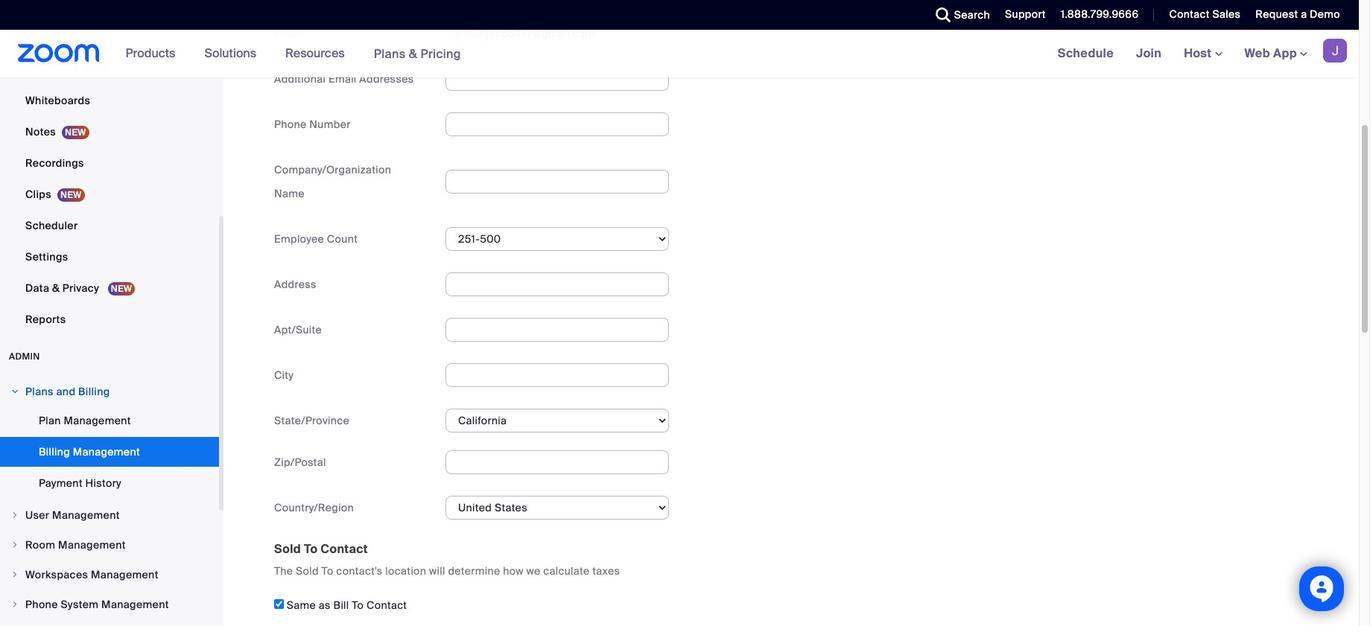 Task type: describe. For each thing, give the bounding box(es) containing it.
same
[[287, 599, 316, 613]]

plans and billing menu
[[0, 406, 219, 500]]

whiteboards link
[[0, 86, 219, 116]]

0 horizontal spatial to
[[304, 542, 318, 557]]

0 vertical spatial sold
[[274, 542, 301, 557]]

payment history link
[[0, 469, 219, 499]]

phone for phone number
[[274, 118, 307, 131]]

a
[[1302, 7, 1308, 21]]

solutions
[[205, 45, 256, 61]]

personal devices link
[[0, 54, 219, 84]]

personal menu menu
[[0, 0, 219, 336]]

billing inside menu item
[[78, 385, 110, 399]]

taxes
[[593, 565, 620, 578]]

how
[[503, 565, 524, 578]]

company/organization name
[[274, 163, 392, 200]]

the
[[274, 565, 293, 578]]

management for user management
[[52, 509, 120, 523]]

state/province
[[274, 414, 350, 428]]

right image for phone system management
[[10, 601, 19, 610]]

sold to contact the sold to contact's location will determine how we calculate taxes
[[274, 542, 620, 578]]

payment
[[39, 477, 83, 490]]

location
[[386, 565, 427, 578]]

user management menu item
[[0, 502, 219, 530]]

phone system management menu item
[[0, 591, 219, 619]]

zip/postal
[[274, 456, 326, 469]]

employee count
[[274, 232, 358, 246]]

room
[[25, 539, 55, 552]]

billing management
[[39, 446, 140, 459]]

plans & pricing
[[374, 46, 461, 61]]

recordings
[[25, 157, 84, 170]]

search button
[[925, 0, 994, 30]]

right image
[[10, 388, 19, 397]]

apt/suite
[[274, 323, 322, 337]]

address
[[274, 278, 317, 291]]

devices
[[73, 63, 114, 76]]

clips
[[25, 188, 51, 201]]

determine
[[448, 565, 501, 578]]

room management menu item
[[0, 531, 219, 560]]

right image for room management
[[10, 541, 19, 550]]

clips link
[[0, 180, 219, 209]]

will
[[429, 565, 446, 578]]

data & privacy link
[[0, 274, 219, 303]]

demo
[[1311, 7, 1341, 21]]

phone number
[[274, 118, 351, 131]]

profile picture image
[[1324, 39, 1348, 63]]

workspaces
[[25, 569, 88, 582]]

reports
[[25, 313, 66, 326]]

payment history
[[39, 477, 122, 490]]

management for plan management
[[64, 414, 131, 428]]

resources
[[286, 45, 345, 61]]

room management
[[25, 539, 126, 552]]

resources button
[[286, 30, 352, 78]]

products button
[[126, 30, 182, 78]]

pricing
[[421, 46, 461, 61]]

calculate
[[544, 565, 590, 578]]

contact inside sold to contact the sold to contact's location will determine how we calculate taxes
[[321, 542, 368, 557]]

web app
[[1245, 45, 1298, 61]]

data
[[25, 282, 49, 295]]

data & privacy
[[25, 282, 102, 295]]

admin
[[9, 351, 40, 363]]

billing inside menu
[[39, 446, 70, 459]]

contact's
[[336, 565, 383, 578]]

settings link
[[0, 242, 219, 272]]

scheduler link
[[0, 211, 219, 241]]

request a demo
[[1256, 7, 1341, 21]]

we
[[527, 565, 541, 578]]

1 vertical spatial to
[[322, 565, 334, 578]]

right image for user management
[[10, 511, 19, 520]]

plan management
[[39, 414, 131, 428]]

and
[[56, 385, 76, 399]]

contact sales
[[1170, 7, 1241, 21]]

employee
[[274, 232, 324, 246]]

additional email addresses
[[274, 72, 414, 86]]

schedule
[[1058, 45, 1114, 61]]

product information navigation
[[115, 30, 473, 78]]

search
[[955, 8, 991, 22]]

plan management link
[[0, 406, 219, 436]]

bill
[[334, 599, 349, 613]]

1 vertical spatial sold
[[296, 565, 319, 578]]

plan
[[39, 414, 61, 428]]

1 vertical spatial email
[[329, 72, 357, 86]]

management for workspaces management
[[91, 569, 159, 582]]



Task type: vqa. For each thing, say whether or not it's contained in the screenshot.
7th menu item from the bottom of the the Admin Menu menu
no



Task type: locate. For each thing, give the bounding box(es) containing it.
plans up 'addresses'
[[374, 46, 406, 61]]

support
[[1006, 7, 1046, 21]]

None text field
[[446, 21, 669, 45], [446, 67, 669, 91], [446, 112, 669, 136], [446, 170, 669, 194], [446, 318, 669, 342], [446, 364, 669, 387], [446, 451, 669, 475], [446, 21, 669, 45], [446, 67, 669, 91], [446, 112, 669, 136], [446, 170, 669, 194], [446, 318, 669, 342], [446, 364, 669, 387], [446, 451, 669, 475]]

to right bill
[[352, 599, 364, 613]]

0 horizontal spatial billing
[[39, 446, 70, 459]]

2 vertical spatial to
[[352, 599, 364, 613]]

reports link
[[0, 305, 219, 335]]

personal
[[25, 63, 70, 76]]

billing down plan
[[39, 446, 70, 459]]

None text field
[[446, 273, 669, 297]]

whiteboards
[[25, 94, 90, 107]]

scheduler
[[25, 219, 78, 233]]

settings
[[25, 250, 68, 264]]

1 vertical spatial phone
[[25, 599, 58, 612]]

1.888.799.9666
[[1061, 7, 1139, 21]]

1 horizontal spatial &
[[409, 46, 418, 61]]

management down plans and billing menu item
[[64, 414, 131, 428]]

&
[[409, 46, 418, 61], [52, 282, 60, 295]]

notes
[[25, 125, 56, 139]]

join
[[1137, 45, 1162, 61]]

1 right image from the top
[[10, 511, 19, 520]]

banner containing products
[[0, 30, 1360, 78]]

app
[[1274, 45, 1298, 61]]

right image inside room management menu item
[[10, 541, 19, 550]]

& inside product information navigation
[[409, 46, 418, 61]]

2 vertical spatial contact
[[367, 599, 407, 613]]

phone for phone system management
[[25, 599, 58, 612]]

personal devices
[[25, 63, 114, 76]]

plans
[[374, 46, 406, 61], [25, 385, 54, 399]]

& for pricing
[[409, 46, 418, 61]]

right image for workspaces management
[[10, 571, 19, 580]]

to left 'contact's'
[[322, 565, 334, 578]]

phone inside menu item
[[25, 599, 58, 612]]

plans for plans & pricing
[[374, 46, 406, 61]]

products
[[126, 45, 175, 61]]

management up history
[[73, 446, 140, 459]]

& inside personal menu menu
[[52, 282, 60, 295]]

& for privacy
[[52, 282, 60, 295]]

management for billing management
[[73, 446, 140, 459]]

right image left user
[[10, 511, 19, 520]]

sold
[[274, 542, 301, 557], [296, 565, 319, 578]]

email up resources
[[274, 27, 302, 40]]

request
[[1256, 7, 1299, 21]]

billing management link
[[0, 438, 219, 467]]

admin menu menu
[[0, 378, 219, 627]]

1 horizontal spatial phone
[[274, 118, 307, 131]]

management inside 'link'
[[64, 414, 131, 428]]

user management
[[25, 509, 120, 523]]

0 vertical spatial phone
[[274, 118, 307, 131]]

0 horizontal spatial &
[[52, 282, 60, 295]]

sold up the
[[274, 542, 301, 557]]

1 horizontal spatial email
[[329, 72, 357, 86]]

management down workspaces management menu item
[[101, 599, 169, 612]]

sales
[[1213, 7, 1241, 21]]

workspaces management
[[25, 569, 159, 582]]

meetings navigation
[[1047, 30, 1360, 78]]

contact left the sales
[[1170, 7, 1210, 21]]

contact sales link
[[1159, 0, 1245, 30], [1170, 7, 1241, 21]]

workspaces management menu item
[[0, 561, 219, 590]]

to down 'country/region'
[[304, 542, 318, 557]]

phone down workspaces
[[25, 599, 58, 612]]

history
[[85, 477, 122, 490]]

0 horizontal spatial email
[[274, 27, 302, 40]]

billing right and
[[78, 385, 110, 399]]

1 horizontal spatial to
[[322, 565, 334, 578]]

1 horizontal spatial plans
[[374, 46, 406, 61]]

contact
[[1170, 7, 1210, 21], [321, 542, 368, 557], [367, 599, 407, 613]]

notes link
[[0, 117, 219, 147]]

name
[[274, 187, 305, 200]]

user
[[25, 509, 49, 523]]

support link
[[994, 0, 1050, 30], [1006, 7, 1046, 21]]

system
[[61, 599, 99, 612]]

web app button
[[1245, 45, 1308, 61]]

plans for plans and billing
[[25, 385, 54, 399]]

host button
[[1185, 45, 1223, 61]]

contact up 'contact's'
[[321, 542, 368, 557]]

to
[[304, 542, 318, 557], [322, 565, 334, 578], [352, 599, 364, 613]]

additional
[[274, 72, 326, 86]]

phone
[[274, 118, 307, 131], [25, 599, 58, 612]]

right image inside phone system management menu item
[[10, 601, 19, 610]]

as
[[319, 599, 331, 613]]

host
[[1185, 45, 1215, 61]]

city
[[274, 369, 294, 382]]

web
[[1245, 45, 1271, 61]]

2 right image from the top
[[10, 541, 19, 550]]

management
[[64, 414, 131, 428], [73, 446, 140, 459], [52, 509, 120, 523], [58, 539, 126, 552], [91, 569, 159, 582], [101, 599, 169, 612]]

request a demo link
[[1245, 0, 1360, 30], [1256, 7, 1341, 21]]

number
[[310, 118, 351, 131]]

side navigation navigation
[[0, 0, 224, 627]]

plans and billing menu item
[[0, 378, 219, 406]]

1 horizontal spatial billing
[[78, 385, 110, 399]]

0 vertical spatial plans
[[374, 46, 406, 61]]

same as bill to contact
[[284, 599, 407, 613]]

email down resources
[[329, 72, 357, 86]]

3 right image from the top
[[10, 571, 19, 580]]

right image left room
[[10, 541, 19, 550]]

sold right the
[[296, 565, 319, 578]]

join link
[[1126, 30, 1173, 78]]

0 horizontal spatial plans
[[25, 385, 54, 399]]

schedule link
[[1047, 30, 1126, 78]]

billing
[[78, 385, 110, 399], [39, 446, 70, 459]]

1 vertical spatial plans
[[25, 385, 54, 399]]

solutions button
[[205, 30, 263, 78]]

country/region
[[274, 501, 354, 515]]

0 vertical spatial &
[[409, 46, 418, 61]]

zoom logo image
[[18, 44, 100, 63]]

plans and billing
[[25, 385, 110, 399]]

contact down location
[[367, 599, 407, 613]]

plans right right image
[[25, 385, 54, 399]]

right image left system at the bottom left of page
[[10, 601, 19, 610]]

management for room management
[[58, 539, 126, 552]]

privacy
[[62, 282, 99, 295]]

& right data
[[52, 282, 60, 295]]

1 vertical spatial billing
[[39, 446, 70, 459]]

recordings link
[[0, 148, 219, 178]]

email
[[274, 27, 302, 40], [329, 72, 357, 86]]

plans inside product information navigation
[[374, 46, 406, 61]]

count
[[327, 232, 358, 246]]

& left pricing
[[409, 46, 418, 61]]

0 vertical spatial contact
[[1170, 7, 1210, 21]]

company/organization
[[274, 163, 392, 176]]

0 horizontal spatial phone
[[25, 599, 58, 612]]

banner
[[0, 30, 1360, 78]]

phone left number
[[274, 118, 307, 131]]

1.888.799.9666 button
[[1050, 0, 1143, 30], [1061, 7, 1139, 21]]

4 right image from the top
[[10, 601, 19, 610]]

right image inside the user management menu item
[[10, 511, 19, 520]]

0 vertical spatial email
[[274, 27, 302, 40]]

right image left workspaces
[[10, 571, 19, 580]]

None checkbox
[[274, 600, 284, 610]]

1 vertical spatial &
[[52, 282, 60, 295]]

plans inside menu item
[[25, 385, 54, 399]]

0 vertical spatial billing
[[78, 385, 110, 399]]

phone system management
[[25, 599, 169, 612]]

right image inside workspaces management menu item
[[10, 571, 19, 580]]

plans & pricing link
[[374, 46, 461, 61], [374, 46, 461, 61]]

1 vertical spatial contact
[[321, 542, 368, 557]]

management up phone system management menu item
[[91, 569, 159, 582]]

addresses
[[360, 72, 414, 86]]

management up workspaces management at the left of page
[[58, 539, 126, 552]]

0 vertical spatial to
[[304, 542, 318, 557]]

right image
[[10, 511, 19, 520], [10, 541, 19, 550], [10, 571, 19, 580], [10, 601, 19, 610]]

2 horizontal spatial to
[[352, 599, 364, 613]]

management up room management
[[52, 509, 120, 523]]



